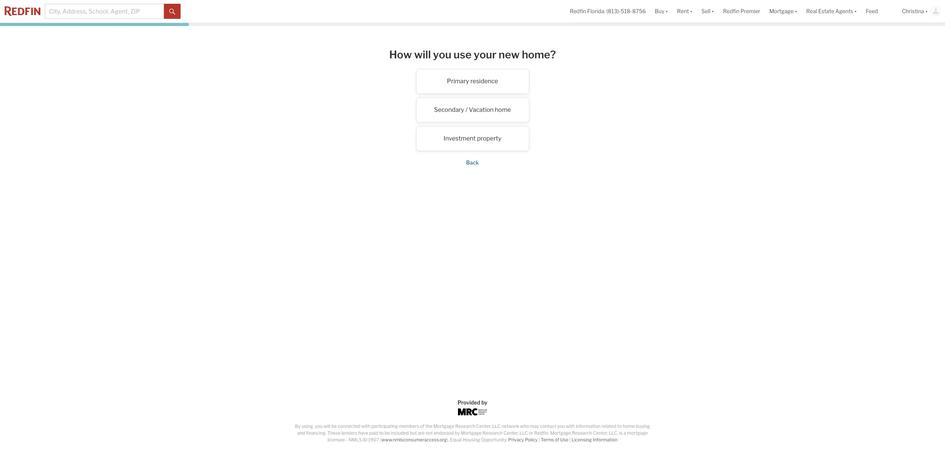 Task type: vqa. For each thing, say whether or not it's contained in the screenshot.
high school
no



Task type: locate. For each thing, give the bounding box(es) containing it.
| right use
[[570, 438, 571, 443]]

of inside 'by using, you will be connected with participating members of the mortgage research center, llc network who may contact you with information related to home buying and financing. these lenders have paid to be included but are not endorsed by mortgage research center, llc or redfin. mortgage research center, llc. is a mortgage licensee - nmls id 1907 ('
[[420, 424, 425, 430]]

you for will
[[433, 48, 452, 61]]

).
[[447, 438, 449, 443]]

submit search image
[[169, 9, 175, 15]]

real estate agents ▾ link
[[807, 0, 858, 23]]

8756
[[633, 8, 646, 14]]

investment property
[[444, 135, 502, 142]]

2 horizontal spatial research
[[572, 431, 592, 437]]

to up is
[[618, 424, 622, 430]]

1 vertical spatial to
[[380, 431, 384, 437]]

research up opportunity.
[[483, 431, 503, 437]]

is
[[620, 431, 623, 437]]

you left use
[[433, 48, 452, 61]]

2 redfin from the left
[[724, 8, 740, 14]]

1 vertical spatial home
[[623, 424, 635, 430]]

0 horizontal spatial of
[[420, 424, 425, 430]]

endorsed
[[434, 431, 454, 437]]

by up equal
[[455, 431, 460, 437]]

with up use
[[566, 424, 575, 430]]

redfin inside button
[[724, 8, 740, 14]]

1 horizontal spatial llc
[[520, 431, 528, 437]]

0 horizontal spatial redfin
[[570, 8, 587, 14]]

1 vertical spatial will
[[324, 424, 331, 430]]

1 vertical spatial of
[[555, 438, 560, 443]]

1 horizontal spatial redfin
[[724, 8, 740, 14]]

mortgage
[[770, 8, 794, 14], [434, 424, 455, 430], [461, 431, 482, 437], [551, 431, 571, 437]]

center, up information
[[593, 431, 608, 437]]

terms of use link
[[541, 438, 569, 443]]

1 horizontal spatial home
[[623, 424, 635, 430]]

primary
[[447, 78, 470, 85]]

housing
[[463, 438, 481, 443]]

center, down the 'network'
[[504, 431, 519, 437]]

to
[[618, 424, 622, 430], [380, 431, 384, 437]]

0 vertical spatial will
[[414, 48, 431, 61]]

▾ right christina
[[926, 8, 928, 14]]

0 horizontal spatial will
[[324, 424, 331, 430]]

provided by
[[458, 400, 488, 406]]

connected
[[338, 424, 361, 430]]

of for members
[[420, 424, 425, 430]]

you right 'contact'
[[558, 424, 565, 430]]

1 horizontal spatial research
[[483, 431, 503, 437]]

center,
[[477, 424, 492, 430], [504, 431, 519, 437], [593, 431, 608, 437]]

mortgage left real
[[770, 8, 794, 14]]

6 ▾ from the left
[[926, 8, 928, 14]]

nmls
[[349, 438, 362, 443]]

redfin left 'florida:'
[[570, 8, 587, 14]]

0 vertical spatial home
[[495, 106, 511, 113]]

1 horizontal spatial be
[[385, 431, 390, 437]]

1 redfin from the left
[[570, 8, 587, 14]]

will right how at the left
[[414, 48, 431, 61]]

▾ left real
[[795, 8, 798, 14]]

not
[[426, 431, 433, 437]]

by up the mortgage research center image
[[482, 400, 488, 406]]

1 horizontal spatial will
[[414, 48, 431, 61]]

research up housing
[[456, 424, 476, 430]]

florida:
[[588, 8, 606, 14]]

4 ▾ from the left
[[795, 8, 798, 14]]

be
[[332, 424, 337, 430], [385, 431, 390, 437]]

home right vacation in the top of the page
[[495, 106, 511, 113]]

residence
[[471, 78, 499, 85]]

llc
[[493, 424, 501, 430], [520, 431, 528, 437]]

be up these
[[332, 424, 337, 430]]

0 vertical spatial by
[[482, 400, 488, 406]]

buy
[[655, 8, 665, 14]]

0 horizontal spatial llc
[[493, 424, 501, 430]]

3 ▾ from the left
[[712, 8, 715, 14]]

1 horizontal spatial of
[[555, 438, 560, 443]]

back button
[[467, 159, 479, 166]]

0 vertical spatial be
[[332, 424, 337, 430]]

with up have
[[362, 424, 371, 430]]

information
[[576, 424, 601, 430]]

be down participating
[[385, 431, 390, 437]]

premier
[[741, 8, 761, 14]]

▾ right agents
[[855, 8, 858, 14]]

home inside option group
[[495, 106, 511, 113]]

redfin premier button
[[719, 0, 765, 23]]

0 horizontal spatial with
[[362, 424, 371, 430]]

1 | from the left
[[539, 438, 540, 443]]

1 vertical spatial by
[[455, 431, 460, 437]]

or
[[529, 431, 534, 437]]

llc up 'privacy policy' link
[[520, 431, 528, 437]]

1 ▾ from the left
[[666, 8, 669, 14]]

research
[[456, 424, 476, 430], [483, 431, 503, 437], [572, 431, 592, 437]]

mortgage up housing
[[461, 431, 482, 437]]

0 horizontal spatial home
[[495, 106, 511, 113]]

buy ▾ button
[[655, 0, 669, 23]]

feed button
[[862, 0, 898, 23]]

1 vertical spatial llc
[[520, 431, 528, 437]]

primary residence
[[447, 78, 499, 85]]

0 vertical spatial of
[[420, 424, 425, 430]]

0 horizontal spatial by
[[455, 431, 460, 437]]

1 horizontal spatial you
[[433, 48, 452, 61]]

0 horizontal spatial |
[[539, 438, 540, 443]]

redfin left premier
[[724, 8, 740, 14]]

0 horizontal spatial you
[[315, 424, 323, 430]]

1 horizontal spatial |
[[570, 438, 571, 443]]

mortgage research center image
[[458, 409, 488, 416]]

you up the financing.
[[315, 424, 323, 430]]

llc.
[[609, 431, 619, 437]]

home
[[495, 106, 511, 113], [623, 424, 635, 430]]

▾ for christina ▾
[[926, 8, 928, 14]]

▾ for rent ▾
[[691, 8, 693, 14]]

buy ▾ button
[[651, 0, 673, 23]]

by
[[482, 400, 488, 406], [455, 431, 460, 437]]

2 ▾ from the left
[[691, 8, 693, 14]]

| down the redfin. at the bottom right of the page
[[539, 438, 540, 443]]

City, Address, School, Agent, ZIP search field
[[45, 4, 164, 19]]

llc up opportunity.
[[493, 424, 501, 430]]

home up 'a'
[[623, 424, 635, 430]]

0 horizontal spatial be
[[332, 424, 337, 430]]

1 horizontal spatial by
[[482, 400, 488, 406]]

of left use
[[555, 438, 560, 443]]

|
[[539, 438, 540, 443], [570, 438, 571, 443]]

-
[[346, 438, 348, 443]]

of
[[420, 424, 425, 430], [555, 438, 560, 443]]

of for terms
[[555, 438, 560, 443]]

financing.
[[306, 431, 327, 437]]

you
[[433, 48, 452, 61], [315, 424, 323, 430], [558, 424, 565, 430]]

contact
[[540, 424, 557, 430]]

▾ right buy
[[666, 8, 669, 14]]

buying
[[636, 424, 650, 430]]

1 vertical spatial be
[[385, 431, 390, 437]]

by using, you will be connected with participating members of the mortgage research center, llc network who may contact you with information related to home buying and financing. these lenders have paid to be included but are not endorsed by mortgage research center, llc or redfin. mortgage research center, llc. is a mortgage licensee - nmls id 1907 (
[[295, 424, 650, 443]]

2 horizontal spatial you
[[558, 424, 565, 430]]

▾ for sell ▾
[[712, 8, 715, 14]]

center, up opportunity.
[[477, 424, 492, 430]]

▾ right sell at the top of page
[[712, 8, 715, 14]]

equal
[[450, 438, 462, 443]]

research up licensing
[[572, 431, 592, 437]]

included
[[391, 431, 409, 437]]

of left the
[[420, 424, 425, 430]]

secondary
[[434, 106, 465, 113]]

to up (
[[380, 431, 384, 437]]

1 horizontal spatial with
[[566, 424, 575, 430]]

back
[[467, 159, 479, 166]]

1 horizontal spatial to
[[618, 424, 622, 430]]

▾ right the rent
[[691, 8, 693, 14]]

members
[[399, 424, 420, 430]]

will up these
[[324, 424, 331, 430]]

518-
[[621, 8, 633, 14]]



Task type: describe. For each thing, give the bounding box(es) containing it.
secondary / vacation home
[[434, 106, 511, 113]]

5 ▾ from the left
[[855, 8, 858, 14]]

0 horizontal spatial center,
[[477, 424, 492, 430]]

mortgage
[[628, 431, 648, 437]]

rent ▾
[[678, 8, 693, 14]]

▾ for buy ▾
[[666, 8, 669, 14]]

buy ▾
[[655, 8, 669, 14]]

opportunity.
[[482, 438, 508, 443]]

the
[[426, 424, 433, 430]]

licensing
[[572, 438, 592, 443]]

use
[[561, 438, 569, 443]]

2 horizontal spatial center,
[[593, 431, 608, 437]]

redfin premier
[[724, 8, 761, 14]]

0 vertical spatial to
[[618, 424, 622, 430]]

how
[[390, 48, 412, 61]]

licensee
[[328, 438, 345, 443]]

sell ▾ button
[[698, 0, 719, 23]]

your
[[474, 48, 497, 61]]

www.nmlsconsumeraccess.org link
[[382, 438, 447, 443]]

rent ▾ button
[[678, 0, 693, 23]]

use
[[454, 48, 472, 61]]

vacation
[[469, 106, 494, 113]]

www.nmlsconsumeraccess.org
[[382, 438, 447, 443]]

network
[[502, 424, 520, 430]]

mortgage ▾ button
[[770, 0, 798, 23]]

paid
[[370, 431, 379, 437]]

are
[[418, 431, 425, 437]]

estate
[[819, 8, 835, 14]]

privacy
[[509, 438, 524, 443]]

mortgage up use
[[551, 431, 571, 437]]

2 with from the left
[[566, 424, 575, 430]]

terms
[[541, 438, 554, 443]]

have
[[359, 431, 369, 437]]

feed
[[867, 8, 879, 14]]

you for using,
[[315, 424, 323, 430]]

0 horizontal spatial research
[[456, 424, 476, 430]]

by inside 'by using, you will be connected with participating members of the mortgage research center, llc network who may contact you with information related to home buying and financing. these lenders have paid to be included but are not endorsed by mortgage research center, llc or redfin. mortgage research center, llc. is a mortgage licensee - nmls id 1907 ('
[[455, 431, 460, 437]]

▾ for mortgage ▾
[[795, 8, 798, 14]]

how will you use your new home? option group
[[322, 69, 624, 151]]

new home?
[[499, 48, 556, 61]]

real estate agents ▾ button
[[802, 0, 862, 23]]

these
[[328, 431, 341, 437]]

home inside 'by using, you will be connected with participating members of the mortgage research center, llc network who may contact you with information related to home buying and financing. these lenders have paid to be included but are not endorsed by mortgage research center, llc or redfin. mortgage research center, llc. is a mortgage licensee - nmls id 1907 ('
[[623, 424, 635, 430]]

mortgage ▾
[[770, 8, 798, 14]]

a
[[624, 431, 627, 437]]

using,
[[302, 424, 314, 430]]

who
[[521, 424, 530, 430]]

property
[[477, 135, 502, 142]]

0 horizontal spatial to
[[380, 431, 384, 437]]

redfin.
[[535, 431, 550, 437]]

christina ▾
[[903, 8, 928, 14]]

id
[[363, 438, 368, 443]]

information
[[593, 438, 618, 443]]

1 with from the left
[[362, 424, 371, 430]]

1907
[[369, 438, 379, 443]]

www.nmlsconsumeraccess.org ). equal housing opportunity. privacy policy | terms of use | licensing information
[[382, 438, 618, 443]]

lenders
[[342, 431, 358, 437]]

related
[[602, 424, 617, 430]]

may
[[531, 424, 539, 430]]

1 horizontal spatial center,
[[504, 431, 519, 437]]

agents
[[836, 8, 854, 14]]

0 vertical spatial llc
[[493, 424, 501, 430]]

(813)-
[[607, 8, 621, 14]]

2 | from the left
[[570, 438, 571, 443]]

mortgage ▾ button
[[765, 0, 802, 23]]

privacy policy link
[[509, 438, 538, 443]]

will inside 'by using, you will be connected with participating members of the mortgage research center, llc network who may contact you with information related to home buying and financing. these lenders have paid to be included but are not endorsed by mortgage research center, llc or redfin. mortgage research center, llc. is a mortgage licensee - nmls id 1907 ('
[[324, 424, 331, 430]]

sell
[[702, 8, 711, 14]]

participating
[[372, 424, 398, 430]]

/
[[466, 106, 468, 113]]

by
[[295, 424, 301, 430]]

mortgage up the endorsed
[[434, 424, 455, 430]]

sell ▾ button
[[702, 0, 715, 23]]

real
[[807, 8, 818, 14]]

policy
[[525, 438, 538, 443]]

redfin for redfin florida: (813)-518-8756
[[570, 8, 587, 14]]

but
[[410, 431, 417, 437]]

mortgage inside dropdown button
[[770, 8, 794, 14]]

redfin for redfin premier
[[724, 8, 740, 14]]

real estate agents ▾
[[807, 8, 858, 14]]

licensing information link
[[572, 438, 618, 443]]

redfin florida: (813)-518-8756
[[570, 8, 646, 14]]

and
[[297, 431, 305, 437]]

how will you use your new home?
[[390, 48, 556, 61]]

investment
[[444, 135, 476, 142]]

christina
[[903, 8, 925, 14]]

rent ▾ button
[[673, 0, 698, 23]]

provided
[[458, 400, 481, 406]]

sell ▾
[[702, 8, 715, 14]]



